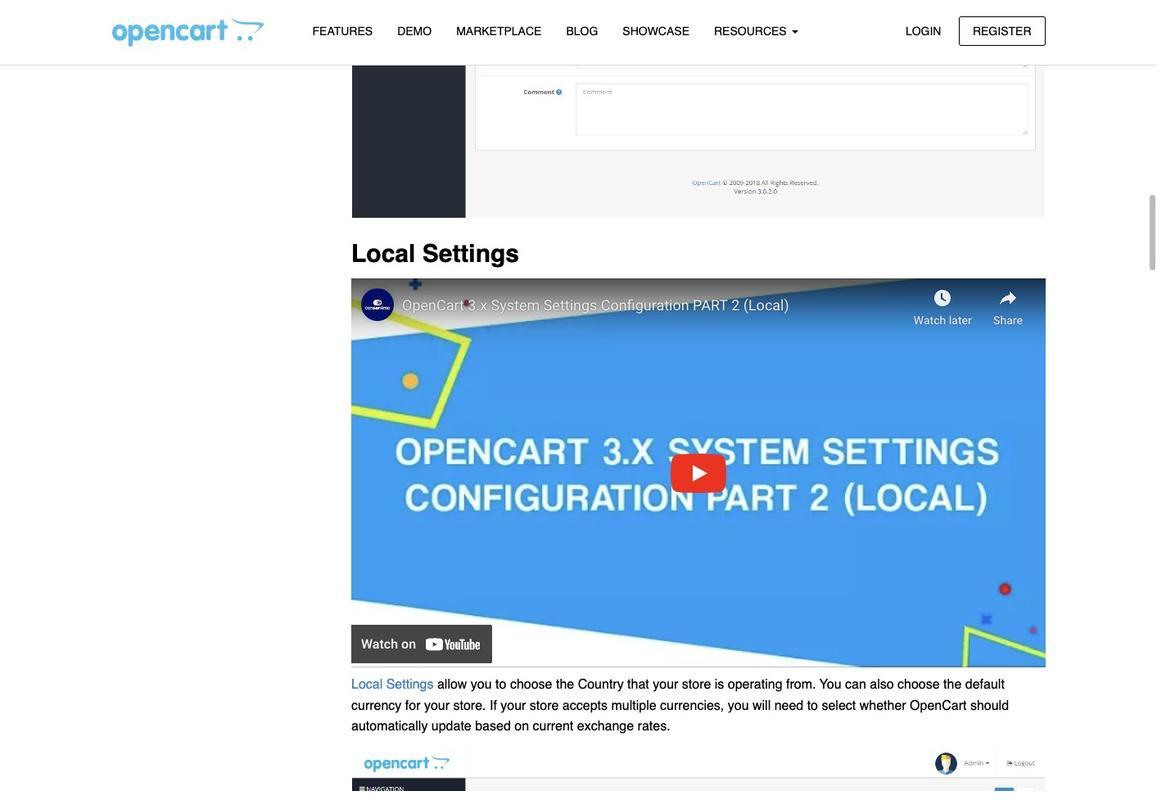 Task type: describe. For each thing, give the bounding box(es) containing it.
resources link
[[702, 17, 811, 46]]

based
[[475, 719, 511, 734]]

login link
[[892, 16, 956, 46]]

2 local from the top
[[351, 678, 383, 692]]

setting local tab image
[[351, 748, 1046, 791]]

register link
[[959, 16, 1046, 46]]

1 horizontal spatial you
[[728, 698, 749, 713]]

1 the from the left
[[556, 678, 574, 692]]

can
[[846, 678, 867, 692]]

register
[[973, 24, 1032, 37]]

country
[[578, 678, 624, 692]]

default
[[966, 678, 1005, 692]]

features link
[[300, 17, 385, 46]]

2 horizontal spatial your
[[653, 678, 679, 692]]

multiple
[[612, 698, 657, 713]]

2 the from the left
[[944, 678, 962, 692]]

select
[[822, 698, 856, 713]]

for
[[405, 698, 421, 713]]

0 horizontal spatial to
[[496, 678, 507, 692]]

opencart - open source shopping cart solution image
[[112, 17, 263, 47]]

allow
[[437, 678, 467, 692]]

on
[[515, 719, 529, 734]]

1 horizontal spatial your
[[501, 698, 526, 713]]

currencies,
[[660, 698, 724, 713]]

store.
[[453, 698, 486, 713]]

exchange
[[577, 719, 634, 734]]

you
[[820, 678, 842, 692]]

if
[[490, 698, 497, 713]]

that
[[628, 678, 650, 692]]

showcase link
[[611, 17, 702, 46]]



Task type: locate. For each thing, give the bounding box(es) containing it.
features
[[313, 25, 373, 38]]

0 horizontal spatial store
[[530, 698, 559, 713]]

store up current on the left of the page
[[530, 698, 559, 713]]

2 choose from the left
[[898, 678, 940, 692]]

to right need
[[808, 698, 818, 713]]

the up opencart
[[944, 678, 962, 692]]

1 horizontal spatial choose
[[898, 678, 940, 692]]

marketplace link
[[444, 17, 554, 46]]

need
[[775, 698, 804, 713]]

1 vertical spatial to
[[808, 698, 818, 713]]

local
[[351, 239, 416, 268], [351, 678, 383, 692]]

1 horizontal spatial the
[[944, 678, 962, 692]]

to up if
[[496, 678, 507, 692]]

to
[[496, 678, 507, 692], [808, 698, 818, 713]]

rates.
[[638, 719, 671, 734]]

0 vertical spatial to
[[496, 678, 507, 692]]

setting store tab image
[[351, 0, 1046, 219]]

2 local settings from the top
[[351, 678, 434, 692]]

accepts
[[563, 698, 608, 713]]

blog link
[[554, 17, 611, 46]]

0 vertical spatial you
[[471, 678, 492, 692]]

0 vertical spatial settings
[[423, 239, 519, 268]]

blog
[[566, 25, 598, 38]]

currency
[[351, 698, 402, 713]]

1 vertical spatial you
[[728, 698, 749, 713]]

1 vertical spatial local
[[351, 678, 383, 692]]

showcase
[[623, 25, 690, 38]]

allow you to choose the country that your store is operating from. you can also choose the default currency for your store. if your store accepts multiple currencies, you will need to select whether opencart should automatically update based on current exchange rates.
[[351, 678, 1009, 734]]

0 horizontal spatial your
[[424, 698, 450, 713]]

update
[[432, 719, 472, 734]]

choose up on
[[510, 678, 553, 692]]

choose up opencart
[[898, 678, 940, 692]]

1 horizontal spatial to
[[808, 698, 818, 713]]

0 horizontal spatial choose
[[510, 678, 553, 692]]

1 choose from the left
[[510, 678, 553, 692]]

0 vertical spatial store
[[682, 678, 711, 692]]

store up currencies,
[[682, 678, 711, 692]]

the
[[556, 678, 574, 692], [944, 678, 962, 692]]

1 vertical spatial local settings
[[351, 678, 434, 692]]

your right that
[[653, 678, 679, 692]]

should
[[971, 698, 1009, 713]]

you left will
[[728, 698, 749, 713]]

login
[[906, 24, 942, 37]]

your
[[653, 678, 679, 692], [424, 698, 450, 713], [501, 698, 526, 713]]

also
[[870, 678, 894, 692]]

opencart
[[910, 698, 967, 713]]

whether
[[860, 698, 907, 713]]

0 horizontal spatial you
[[471, 678, 492, 692]]

you up store.
[[471, 678, 492, 692]]

automatically
[[351, 719, 428, 734]]

current
[[533, 719, 574, 734]]

demo link
[[385, 17, 444, 46]]

0 horizontal spatial the
[[556, 678, 574, 692]]

local settings link
[[351, 678, 434, 692]]

operating
[[728, 678, 783, 692]]

settings
[[423, 239, 519, 268], [386, 678, 434, 692]]

the up the accepts
[[556, 678, 574, 692]]

you
[[471, 678, 492, 692], [728, 698, 749, 713]]

choose
[[510, 678, 553, 692], [898, 678, 940, 692]]

1 vertical spatial settings
[[386, 678, 434, 692]]

1 vertical spatial store
[[530, 698, 559, 713]]

resources
[[714, 25, 790, 38]]

1 local from the top
[[351, 239, 416, 268]]

0 vertical spatial local
[[351, 239, 416, 268]]

will
[[753, 698, 771, 713]]

your right if
[[501, 698, 526, 713]]

1 horizontal spatial store
[[682, 678, 711, 692]]

store
[[682, 678, 711, 692], [530, 698, 559, 713]]

is
[[715, 678, 725, 692]]

local settings
[[351, 239, 519, 268], [351, 678, 434, 692]]

demo
[[397, 25, 432, 38]]

from.
[[787, 678, 816, 692]]

marketplace
[[456, 25, 542, 38]]

0 vertical spatial local settings
[[351, 239, 519, 268]]

your right for
[[424, 698, 450, 713]]

1 local settings from the top
[[351, 239, 519, 268]]



Task type: vqa. For each thing, say whether or not it's contained in the screenshot.
Country at the bottom of the page
yes



